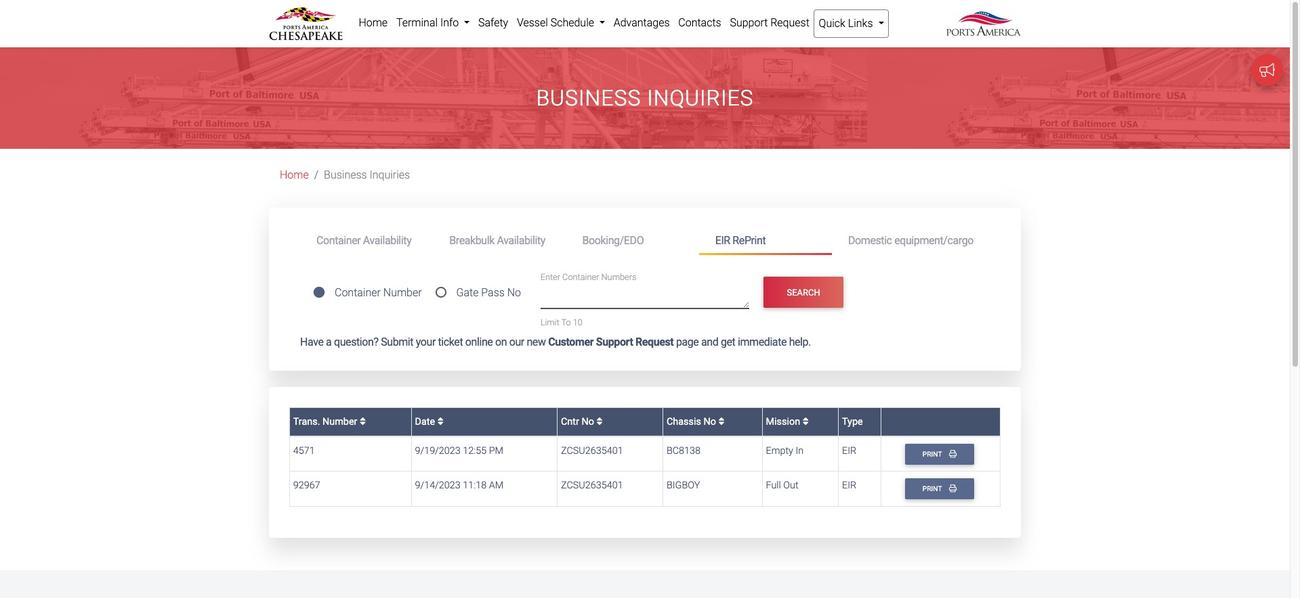 Task type: locate. For each thing, give the bounding box(es) containing it.
1 horizontal spatial home
[[359, 16, 388, 29]]

sort image
[[360, 417, 366, 427], [437, 417, 444, 427], [597, 417, 603, 427], [718, 417, 725, 427]]

container availability link
[[300, 229, 433, 254]]

gate pass no
[[456, 287, 521, 300]]

0 vertical spatial print image
[[949, 450, 957, 458]]

cntr no link
[[561, 417, 603, 428]]

0 vertical spatial zcsu2635401
[[561, 445, 623, 457]]

page
[[676, 336, 699, 349]]

no right cntr
[[582, 417, 594, 428]]

1 vertical spatial print
[[923, 485, 944, 494]]

customer
[[548, 336, 594, 349]]

home
[[359, 16, 388, 29], [280, 169, 309, 182]]

2 print link from the top
[[905, 479, 974, 500]]

home link
[[354, 9, 392, 37], [280, 169, 309, 182]]

print link for full out
[[905, 479, 974, 500]]

business
[[536, 85, 641, 111], [324, 169, 367, 182]]

1 horizontal spatial number
[[383, 287, 422, 300]]

cntr no
[[561, 417, 597, 428]]

eir
[[715, 234, 730, 247], [842, 445, 856, 457], [842, 480, 856, 492]]

container up container number
[[316, 234, 361, 247]]

1 availability from the left
[[363, 234, 411, 247]]

sort image for cntr no
[[597, 417, 603, 427]]

trans. number
[[293, 417, 360, 428]]

3 sort image from the left
[[597, 417, 603, 427]]

print for in
[[923, 450, 944, 459]]

sort image for trans. number
[[360, 417, 366, 427]]

1 horizontal spatial inquiries
[[647, 85, 754, 111]]

limit
[[540, 318, 559, 328]]

0 vertical spatial container
[[316, 234, 361, 247]]

1 vertical spatial business inquiries
[[324, 169, 410, 182]]

sort image up 9/19/2023
[[437, 417, 444, 427]]

no right pass on the left of the page
[[507, 287, 521, 300]]

1 zcsu2635401 from the top
[[561, 445, 623, 457]]

availability inside container availability link
[[363, 234, 411, 247]]

1 vertical spatial zcsu2635401
[[561, 480, 623, 492]]

limit to 10
[[540, 318, 583, 328]]

out
[[783, 480, 799, 492]]

number
[[383, 287, 422, 300], [322, 417, 357, 428]]

availability inside breakbulk availability link
[[497, 234, 545, 247]]

sort image right cntr
[[597, 417, 603, 427]]

links
[[848, 17, 873, 30]]

0 vertical spatial business
[[536, 85, 641, 111]]

0 vertical spatial home link
[[354, 9, 392, 37]]

print image
[[949, 450, 957, 458], [949, 485, 957, 493]]

number right trans.
[[322, 417, 357, 428]]

1 print from the top
[[923, 450, 944, 459]]

availability up container number
[[363, 234, 411, 247]]

sort image for chassis no
[[718, 417, 725, 427]]

contacts link
[[674, 9, 726, 37]]

reprint
[[733, 234, 766, 247]]

Enter Container Numbers text field
[[540, 286, 750, 309]]

availability for container availability
[[363, 234, 411, 247]]

inquiries
[[647, 85, 754, 111], [370, 169, 410, 182]]

request left the quick
[[770, 16, 810, 29]]

0 horizontal spatial number
[[322, 417, 357, 428]]

zcsu2635401 for bc8138
[[561, 445, 623, 457]]

2 vertical spatial container
[[335, 287, 381, 300]]

print link
[[905, 444, 974, 465], [905, 479, 974, 500]]

domestic equipment/cargo link
[[832, 229, 990, 254]]

no for chassis no
[[704, 417, 716, 428]]

1 vertical spatial home link
[[280, 169, 309, 182]]

1 vertical spatial support
[[596, 336, 633, 349]]

date
[[415, 417, 437, 428]]

2 horizontal spatial no
[[704, 417, 716, 428]]

2 vertical spatial eir
[[842, 480, 856, 492]]

0 vertical spatial print
[[923, 450, 944, 459]]

availability up enter
[[497, 234, 545, 247]]

quick links link
[[814, 9, 889, 38]]

2 zcsu2635401 from the top
[[561, 480, 623, 492]]

submit
[[381, 336, 413, 349]]

1 vertical spatial inquiries
[[370, 169, 410, 182]]

1 vertical spatial eir
[[842, 445, 856, 457]]

container up question?
[[335, 287, 381, 300]]

0 vertical spatial print link
[[905, 444, 974, 465]]

eir down type
[[842, 445, 856, 457]]

1 print image from the top
[[949, 450, 957, 458]]

zcsu2635401
[[561, 445, 623, 457], [561, 480, 623, 492]]

availability for breakbulk availability
[[497, 234, 545, 247]]

eir right out
[[842, 480, 856, 492]]

sort image inside chassis no link
[[718, 417, 725, 427]]

0 horizontal spatial support
[[596, 336, 633, 349]]

1 print link from the top
[[905, 444, 974, 465]]

in
[[796, 445, 804, 457]]

a
[[326, 336, 332, 349]]

domestic
[[848, 234, 892, 247]]

numbers
[[601, 273, 637, 283]]

1 horizontal spatial support
[[730, 16, 768, 29]]

eir left reprint
[[715, 234, 730, 247]]

container for container availability
[[316, 234, 361, 247]]

sort image inside cntr no link
[[597, 417, 603, 427]]

quick
[[819, 17, 845, 30]]

container
[[316, 234, 361, 247], [562, 273, 599, 283], [335, 287, 381, 300]]

equipment/cargo
[[894, 234, 974, 247]]

1 horizontal spatial request
[[770, 16, 810, 29]]

0 horizontal spatial business inquiries
[[324, 169, 410, 182]]

2 print from the top
[[923, 485, 944, 494]]

have a question? submit your ticket online on our new customer support request page and get immediate help.
[[300, 336, 811, 349]]

4 sort image from the left
[[718, 417, 725, 427]]

0 vertical spatial home
[[359, 16, 388, 29]]

no right chassis
[[704, 417, 716, 428]]

print
[[923, 450, 944, 459], [923, 485, 944, 494]]

breakbulk availability link
[[433, 229, 566, 254]]

support right contacts
[[730, 16, 768, 29]]

0 horizontal spatial home link
[[280, 169, 309, 182]]

sort image for date
[[437, 417, 444, 427]]

2 availability from the left
[[497, 234, 545, 247]]

1 sort image from the left
[[360, 417, 366, 427]]

request
[[770, 16, 810, 29], [635, 336, 674, 349]]

12:55
[[463, 445, 487, 457]]

0 vertical spatial eir
[[715, 234, 730, 247]]

availability
[[363, 234, 411, 247], [497, 234, 545, 247]]

1 horizontal spatial availability
[[497, 234, 545, 247]]

sort image right chassis
[[718, 417, 725, 427]]

get
[[721, 336, 735, 349]]

support right "customer" on the left bottom
[[596, 336, 633, 349]]

sort image inside date link
[[437, 417, 444, 427]]

type
[[842, 417, 863, 428]]

safety
[[478, 16, 508, 29]]

container for container number
[[335, 287, 381, 300]]

empty
[[766, 445, 793, 457]]

1 vertical spatial print link
[[905, 479, 974, 500]]

1 vertical spatial business
[[324, 169, 367, 182]]

9/14/2023
[[415, 480, 461, 492]]

breakbulk
[[449, 234, 495, 247]]

customer support request link
[[548, 336, 674, 349]]

container right enter
[[562, 273, 599, 283]]

9/19/2023
[[415, 445, 461, 457]]

9/14/2023 11:18 am
[[415, 480, 503, 492]]

1 horizontal spatial business inquiries
[[536, 85, 754, 111]]

terminal
[[396, 16, 438, 29]]

0 horizontal spatial request
[[635, 336, 674, 349]]

eir reprint
[[715, 234, 766, 247]]

zcsu2635401 for bigboy
[[561, 480, 623, 492]]

9/19/2023 12:55 pm
[[415, 445, 503, 457]]

sort image inside trans. number link
[[360, 417, 366, 427]]

1 horizontal spatial no
[[582, 417, 594, 428]]

print image for full out
[[949, 485, 957, 493]]

full out
[[766, 480, 799, 492]]

booking/edo link
[[566, 229, 699, 254]]

bigboy
[[667, 480, 700, 492]]

our
[[509, 336, 524, 349]]

chassis no
[[667, 417, 718, 428]]

0 horizontal spatial home
[[280, 169, 309, 182]]

0 vertical spatial business inquiries
[[536, 85, 754, 111]]

number up submit
[[383, 287, 422, 300]]

safety link
[[474, 9, 513, 37]]

new
[[527, 336, 546, 349]]

eir inside "link"
[[715, 234, 730, 247]]

breakbulk availability
[[449, 234, 545, 247]]

1 vertical spatial number
[[322, 417, 357, 428]]

container availability
[[316, 234, 411, 247]]

2 sort image from the left
[[437, 417, 444, 427]]

help.
[[789, 336, 811, 349]]

2 print image from the top
[[949, 485, 957, 493]]

0 vertical spatial number
[[383, 287, 422, 300]]

chassis no link
[[667, 417, 725, 428]]

1 vertical spatial print image
[[949, 485, 957, 493]]

sort image right trans.
[[360, 417, 366, 427]]

eir for empty in
[[842, 445, 856, 457]]

11:18
[[463, 480, 487, 492]]

0 vertical spatial request
[[770, 16, 810, 29]]

business inquiries
[[536, 85, 754, 111], [324, 169, 410, 182]]

request left page in the bottom right of the page
[[635, 336, 674, 349]]

0 horizontal spatial availability
[[363, 234, 411, 247]]

enter
[[540, 273, 560, 283]]



Task type: vqa. For each thing, say whether or not it's contained in the screenshot.
ZCSU2635401 to the bottom
yes



Task type: describe. For each thing, give the bounding box(es) containing it.
empty in
[[766, 445, 804, 457]]

eir for full out
[[842, 480, 856, 492]]

pm
[[489, 445, 503, 457]]

and
[[701, 336, 718, 349]]

vessel schedule link
[[513, 9, 609, 37]]

1 vertical spatial home
[[280, 169, 309, 182]]

am
[[489, 480, 503, 492]]

vessel schedule
[[517, 16, 597, 29]]

print image for empty in
[[949, 450, 957, 458]]

chassis
[[667, 417, 701, 428]]

4571
[[293, 445, 315, 457]]

vessel
[[517, 16, 548, 29]]

mission
[[766, 417, 803, 428]]

online
[[465, 336, 493, 349]]

1 vertical spatial container
[[562, 273, 599, 283]]

full
[[766, 480, 781, 492]]

eir reprint link
[[699, 229, 832, 256]]

number for trans. number
[[322, 417, 357, 428]]

0 horizontal spatial inquiries
[[370, 169, 410, 182]]

support request
[[730, 16, 810, 29]]

your
[[416, 336, 436, 349]]

0 vertical spatial support
[[730, 16, 768, 29]]

container number
[[335, 287, 422, 300]]

1 horizontal spatial business
[[536, 85, 641, 111]]

immediate
[[738, 336, 787, 349]]

sort image
[[803, 417, 809, 427]]

contacts
[[678, 16, 721, 29]]

terminal info link
[[392, 9, 474, 37]]

ticket
[[438, 336, 463, 349]]

search
[[787, 288, 820, 298]]

0 horizontal spatial business
[[324, 169, 367, 182]]

quick links
[[819, 17, 876, 30]]

trans.
[[293, 417, 320, 428]]

number for container number
[[383, 287, 422, 300]]

question?
[[334, 336, 378, 349]]

search button
[[764, 277, 843, 309]]

0 horizontal spatial no
[[507, 287, 521, 300]]

support request link
[[726, 9, 814, 37]]

terminal info
[[396, 16, 461, 29]]

no for cntr no
[[582, 417, 594, 428]]

print for out
[[923, 485, 944, 494]]

0 vertical spatial inquiries
[[647, 85, 754, 111]]

advantages link
[[609, 9, 674, 37]]

enter container numbers
[[540, 273, 637, 283]]

booking/edo
[[582, 234, 644, 247]]

print link for empty in
[[905, 444, 974, 465]]

1 vertical spatial request
[[635, 336, 674, 349]]

mission link
[[766, 417, 809, 428]]

10
[[573, 318, 583, 328]]

info
[[440, 16, 459, 29]]

bc8138
[[667, 445, 701, 457]]

schedule
[[551, 16, 594, 29]]

date link
[[415, 417, 444, 428]]

trans. number link
[[293, 417, 366, 428]]

have
[[300, 336, 324, 349]]

cntr
[[561, 417, 579, 428]]

advantages
[[614, 16, 670, 29]]

to
[[561, 318, 571, 328]]

domestic equipment/cargo
[[848, 234, 974, 247]]

1 horizontal spatial home link
[[354, 9, 392, 37]]

92967
[[293, 480, 320, 492]]

gate
[[456, 287, 479, 300]]

pass
[[481, 287, 505, 300]]

on
[[495, 336, 507, 349]]



